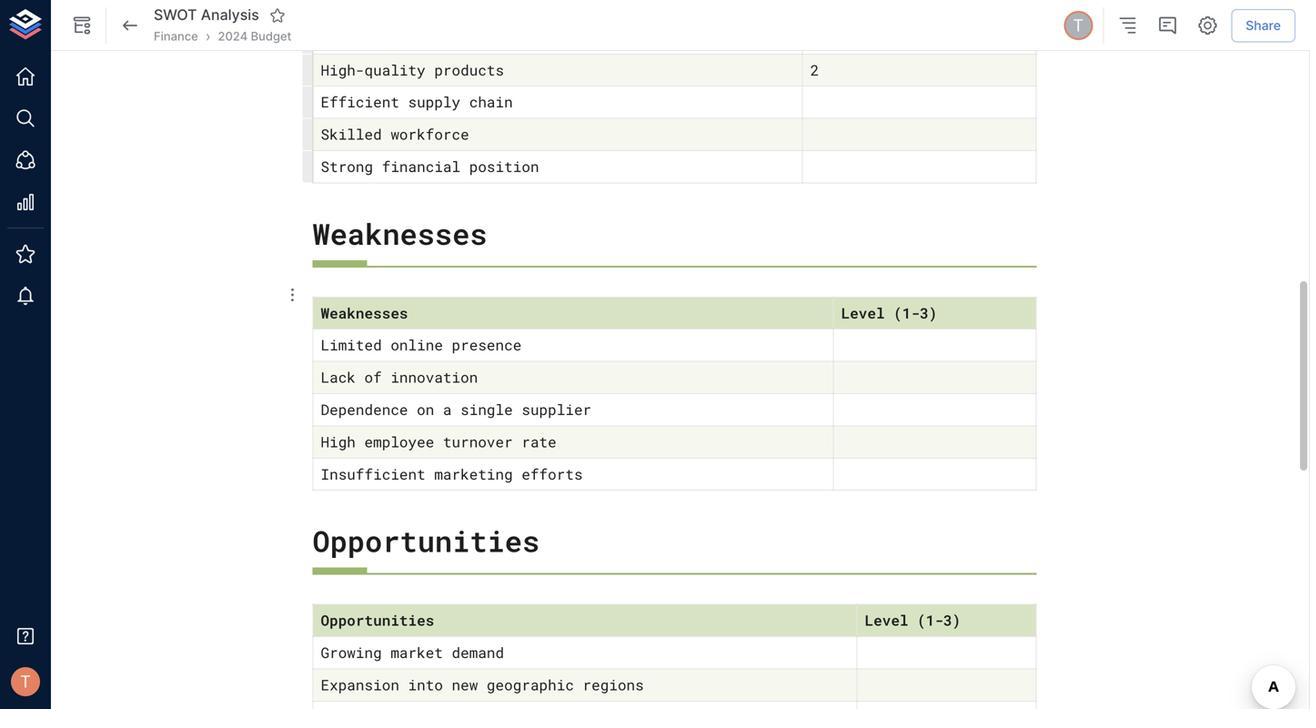 Task type: describe. For each thing, give the bounding box(es) containing it.
presence
[[452, 335, 522, 355]]

2024 budget link
[[218, 28, 292, 45]]

expansion
[[321, 675, 400, 694]]

strong financial position
[[321, 157, 539, 176]]

position
[[469, 157, 539, 176]]

efforts
[[522, 464, 583, 484]]

swot analysis
[[154, 6, 259, 24]]

finance
[[154, 29, 198, 43]]

online
[[391, 335, 443, 355]]

swot
[[154, 6, 197, 24]]

level for lack of innovation
[[842, 303, 885, 322]]

finance › 2024 budget
[[154, 27, 292, 45]]

level for expansion into new geographic regions
[[865, 610, 909, 630]]

of
[[365, 367, 382, 387]]

financial
[[382, 157, 461, 176]]

level (1-3) for expansion into new geographic regions
[[865, 610, 961, 630]]

turnover
[[443, 432, 513, 451]]

0 vertical spatial weaknesses
[[313, 214, 488, 252]]

growing market demand
[[321, 643, 504, 662]]

supply
[[408, 92, 461, 112]]

1 vertical spatial opportunities
[[321, 610, 435, 630]]

favorite image
[[269, 7, 286, 23]]

2
[[811, 60, 820, 79]]

1 vertical spatial weaknesses
[[321, 303, 408, 322]]

growing
[[321, 643, 382, 662]]

efficient supply chain
[[321, 92, 513, 112]]

high-
[[321, 60, 365, 79]]

finance link
[[154, 28, 198, 45]]

innovation
[[391, 367, 478, 387]]

skilled
[[321, 124, 382, 144]]

strong
[[321, 157, 373, 176]]

go back image
[[119, 15, 141, 36]]

(1- for lack of innovation
[[894, 303, 920, 322]]

high
[[321, 432, 356, 451]]

show wiki image
[[71, 15, 93, 36]]

share button
[[1232, 9, 1296, 42]]

new
[[452, 675, 478, 694]]

lack
[[321, 367, 356, 387]]

table of contents image
[[1117, 15, 1139, 36]]

0 vertical spatial opportunities
[[313, 522, 540, 560]]

marketing
[[435, 464, 513, 484]]

3) for lack of innovation
[[920, 303, 938, 322]]

market
[[391, 643, 443, 662]]



Task type: locate. For each thing, give the bounding box(es) containing it.
demand
[[452, 643, 504, 662]]

quality
[[365, 60, 426, 79]]

limited online presence
[[321, 335, 522, 355]]

1 vertical spatial 3)
[[944, 610, 961, 630]]

weaknesses
[[313, 214, 488, 252], [321, 303, 408, 322]]

(1-
[[894, 303, 920, 322], [918, 610, 944, 630]]

limited
[[321, 335, 382, 355]]

1 vertical spatial t button
[[5, 662, 46, 702]]

employee
[[365, 432, 435, 451]]

weaknesses up limited
[[321, 303, 408, 322]]

0 vertical spatial t button
[[1062, 8, 1096, 43]]

1 vertical spatial (1-
[[918, 610, 944, 630]]

insufficient
[[321, 464, 426, 484]]

0 vertical spatial t
[[1074, 15, 1084, 35]]

level (1-3)
[[842, 303, 938, 322], [865, 610, 961, 630]]

budget
[[251, 29, 292, 43]]

chain
[[469, 92, 513, 112]]

1 vertical spatial t
[[20, 672, 31, 692]]

analysis
[[201, 6, 259, 24]]

1 horizontal spatial 3)
[[944, 610, 961, 630]]

1 horizontal spatial t
[[1074, 15, 1084, 35]]

a
[[443, 400, 452, 419]]

single
[[461, 400, 513, 419]]

rate
[[522, 432, 557, 451]]

dependence on a single supplier
[[321, 400, 592, 419]]

2024
[[218, 29, 248, 43]]

lack of innovation
[[321, 367, 478, 387]]

insufficient marketing efforts
[[321, 464, 583, 484]]

level
[[842, 303, 885, 322], [865, 610, 909, 630]]

1 horizontal spatial t button
[[1062, 8, 1096, 43]]

geographic
[[487, 675, 574, 694]]

1 vertical spatial level (1-3)
[[865, 610, 961, 630]]

on
[[417, 400, 435, 419]]

(1- for expansion into new geographic regions
[[918, 610, 944, 630]]

share
[[1246, 18, 1282, 33]]

t button
[[1062, 8, 1096, 43], [5, 662, 46, 702]]

0 horizontal spatial 3)
[[920, 303, 938, 322]]

opportunities
[[313, 522, 540, 560], [321, 610, 435, 630]]

comments image
[[1157, 15, 1179, 36]]

settings image
[[1197, 15, 1219, 36]]

0 vertical spatial 3)
[[920, 303, 938, 322]]

t
[[1074, 15, 1084, 35], [20, 672, 31, 692]]

0 horizontal spatial t button
[[5, 662, 46, 702]]

skilled workforce
[[321, 124, 469, 144]]

0 vertical spatial level (1-3)
[[842, 303, 938, 322]]

0 vertical spatial level
[[842, 303, 885, 322]]

0 vertical spatial (1-
[[894, 303, 920, 322]]

workforce
[[391, 124, 469, 144]]

products
[[435, 60, 504, 79]]

expansion into new geographic regions
[[321, 675, 644, 694]]

3) for expansion into new geographic regions
[[944, 610, 961, 630]]

high-quality products
[[321, 60, 504, 79]]

high employee turnover rate
[[321, 432, 557, 451]]

1 vertical spatial level
[[865, 610, 909, 630]]

opportunities up growing
[[321, 610, 435, 630]]

›
[[206, 27, 211, 45]]

into
[[408, 675, 443, 694]]

supplier
[[522, 400, 592, 419]]

0 horizontal spatial t
[[20, 672, 31, 692]]

3)
[[920, 303, 938, 322], [944, 610, 961, 630]]

opportunities down insufficient marketing efforts
[[313, 522, 540, 560]]

dependence
[[321, 400, 408, 419]]

regions
[[583, 675, 644, 694]]

weaknesses down financial at left
[[313, 214, 488, 252]]

level (1-3) for lack of innovation
[[842, 303, 938, 322]]

efficient
[[321, 92, 400, 112]]



